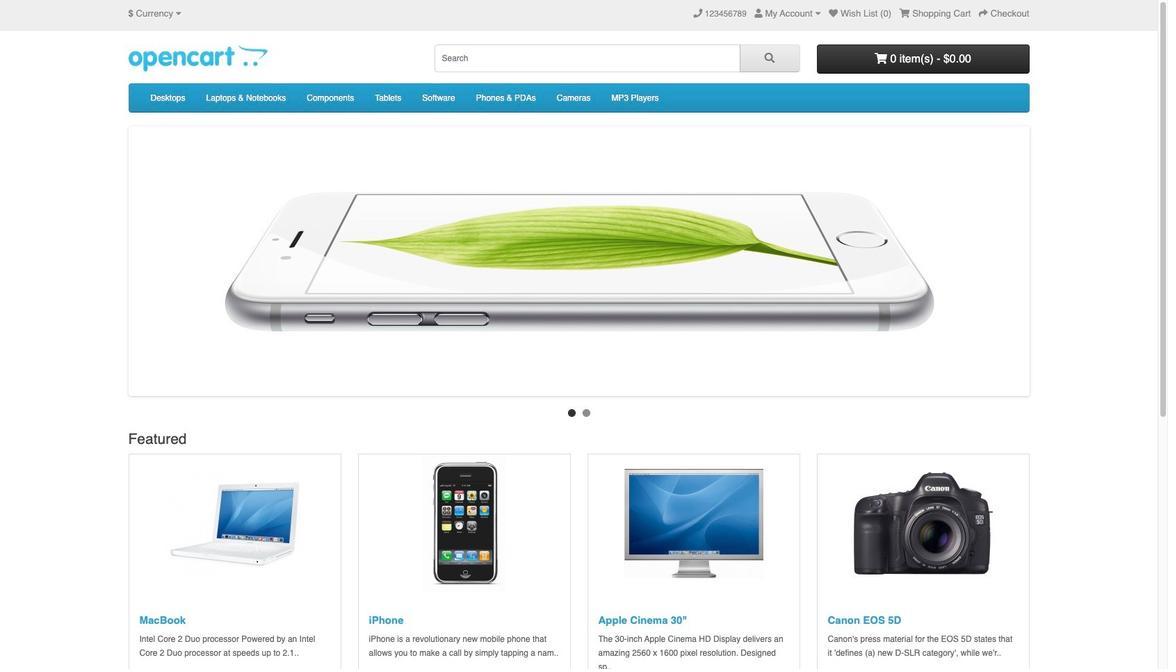 Task type: locate. For each thing, give the bounding box(es) containing it.
canon eos 5d image
[[854, 455, 993, 594]]

caret down image
[[815, 9, 821, 18]]

user image
[[755, 9, 763, 18]]

caret down image
[[176, 9, 181, 18]]

macbook image
[[165, 455, 304, 594]]

heart image
[[829, 9, 838, 18]]



Task type: vqa. For each thing, say whether or not it's contained in the screenshot.
'Orders'
no



Task type: describe. For each thing, give the bounding box(es) containing it.
phone image
[[693, 9, 703, 18]]

shopping cart image
[[875, 53, 887, 64]]

search image
[[765, 53, 775, 63]]

Search text field
[[434, 45, 740, 72]]

shopping cart image
[[899, 9, 910, 18]]

apple cinema 30" image
[[624, 455, 763, 594]]

share image
[[979, 9, 988, 18]]

iphone 6 image
[[183, 129, 975, 394]]

your store image
[[128, 45, 267, 72]]

iphone image
[[395, 455, 534, 594]]



